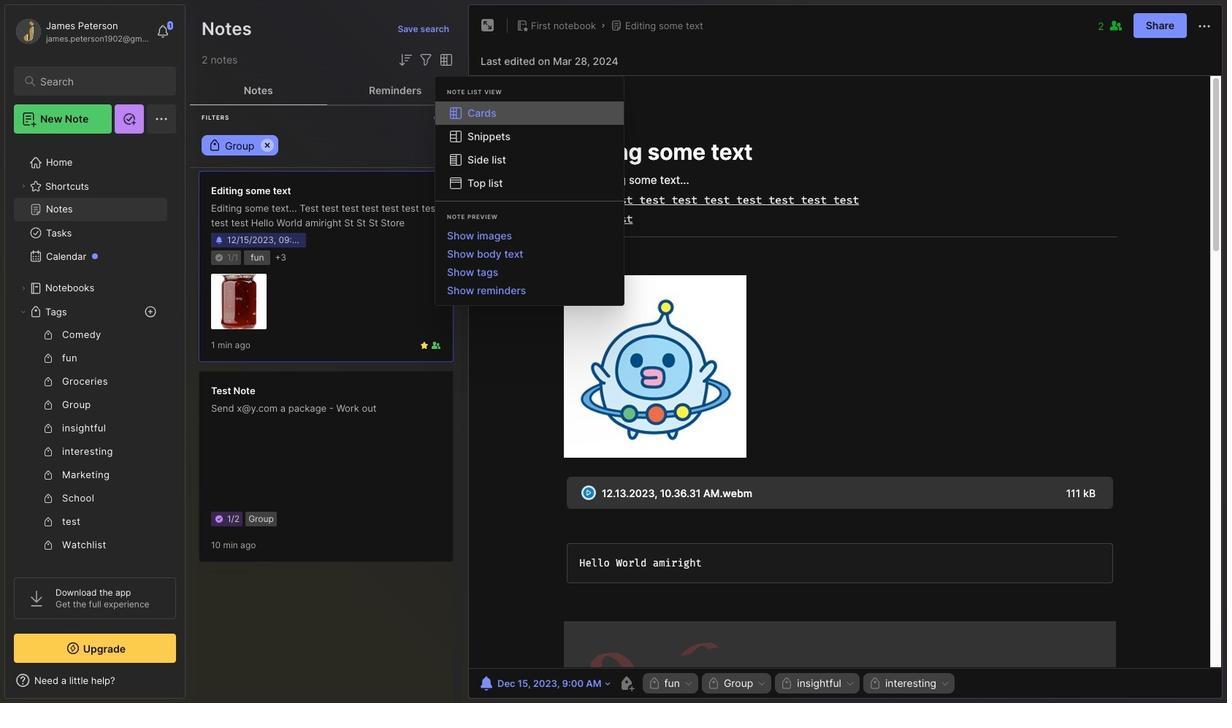 Task type: describe. For each thing, give the bounding box(es) containing it.
interesting Tag actions field
[[937, 679, 951, 689]]

Note Editor text field
[[469, 75, 1223, 669]]

add tag image
[[618, 675, 636, 693]]

click to collapse image
[[185, 677, 196, 694]]

expand note image
[[479, 17, 497, 34]]

Add filters field
[[417, 51, 435, 69]]

note window element
[[469, 4, 1224, 703]]

Account field
[[14, 17, 149, 46]]

Sort options field
[[397, 51, 414, 69]]

add filters image
[[417, 51, 435, 69]]

thumbnail image
[[211, 274, 267, 330]]

tree inside main element
[[5, 143, 185, 660]]

group inside tree
[[14, 324, 167, 604]]



Task type: vqa. For each thing, say whether or not it's contained in the screenshot.
the bottom Things
no



Task type: locate. For each thing, give the bounding box(es) containing it.
menu item
[[436, 102, 624, 125]]

1 vertical spatial dropdown list menu
[[436, 227, 624, 300]]

Search text field
[[40, 75, 163, 88]]

tab list
[[190, 76, 464, 105]]

2 dropdown list menu from the top
[[436, 227, 624, 300]]

0 vertical spatial dropdown list menu
[[436, 102, 624, 195]]

WHAT'S NEW field
[[5, 670, 185, 693]]

dropdown list menu
[[436, 102, 624, 195], [436, 227, 624, 300]]

More actions field
[[1197, 16, 1214, 35]]

tree
[[5, 143, 185, 660]]

fun Tag actions field
[[680, 679, 694, 689]]

more actions image
[[1197, 17, 1214, 35]]

Group Tag actions field
[[754, 679, 768, 689]]

insightful Tag actions field
[[842, 679, 856, 689]]

View options field
[[435, 51, 455, 69]]

expand tags image
[[19, 308, 28, 316]]

None search field
[[40, 72, 163, 90]]

group
[[14, 324, 167, 604]]

Edit reminder field
[[477, 674, 612, 694]]

expand notebooks image
[[19, 284, 28, 293]]

none search field inside main element
[[40, 72, 163, 90]]

main element
[[0, 0, 190, 704]]

1 dropdown list menu from the top
[[436, 102, 624, 195]]



